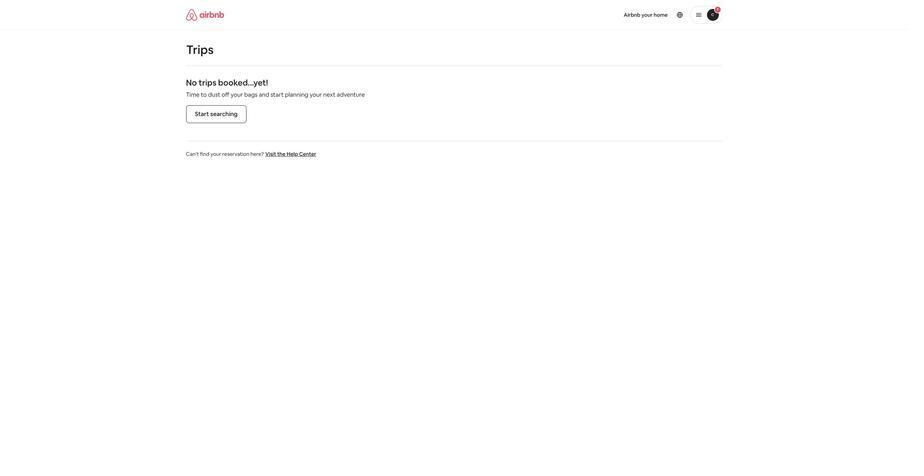 Task type: describe. For each thing, give the bounding box(es) containing it.
the
[[278, 151, 286, 158]]

trips
[[199, 78, 217, 88]]

your right planning
[[310, 91, 322, 99]]

next adventure
[[323, 91, 365, 99]]

visit
[[266, 151, 276, 158]]

trips
[[186, 42, 214, 57]]

to
[[201, 91, 207, 99]]

booked...yet!
[[218, 78, 268, 88]]

dust
[[208, 91, 221, 99]]

start searching link
[[186, 105, 247, 123]]

your inside profile element
[[642, 12, 653, 18]]

airbnb your home link
[[620, 7, 673, 23]]

off
[[222, 91, 230, 99]]

and
[[259, 91, 269, 99]]

bags
[[244, 91, 258, 99]]

can't
[[186, 151, 199, 158]]

reservation here?
[[223, 151, 264, 158]]

your right find
[[211, 151, 221, 158]]

no trips booked...yet! time to dust off your bags and start planning your next adventure
[[186, 78, 365, 99]]



Task type: locate. For each thing, give the bounding box(es) containing it.
visit the help center link
[[266, 151, 317, 158]]

no
[[186, 78, 197, 88]]

planning
[[285, 91, 309, 99]]

help center
[[287, 151, 317, 158]]

searching
[[210, 110, 238, 118]]

home
[[654, 12, 668, 18]]

your right 'off'
[[231, 91, 243, 99]]

can't find your reservation here? visit the help center
[[186, 151, 317, 158]]

your left home
[[642, 12, 653, 18]]

airbnb your home
[[624, 12, 668, 18]]

your
[[642, 12, 653, 18], [231, 91, 243, 99], [310, 91, 322, 99], [211, 151, 221, 158]]

profile element
[[463, 0, 723, 30]]

start
[[195, 110, 209, 118]]

1
[[717, 7, 719, 12]]

find
[[200, 151, 210, 158]]

time
[[186, 91, 200, 99]]

start
[[271, 91, 284, 99]]

start searching
[[195, 110, 238, 118]]

1 button
[[691, 6, 723, 24]]

airbnb
[[624, 12, 641, 18]]



Task type: vqa. For each thing, say whether or not it's contained in the screenshot.
Visit
yes



